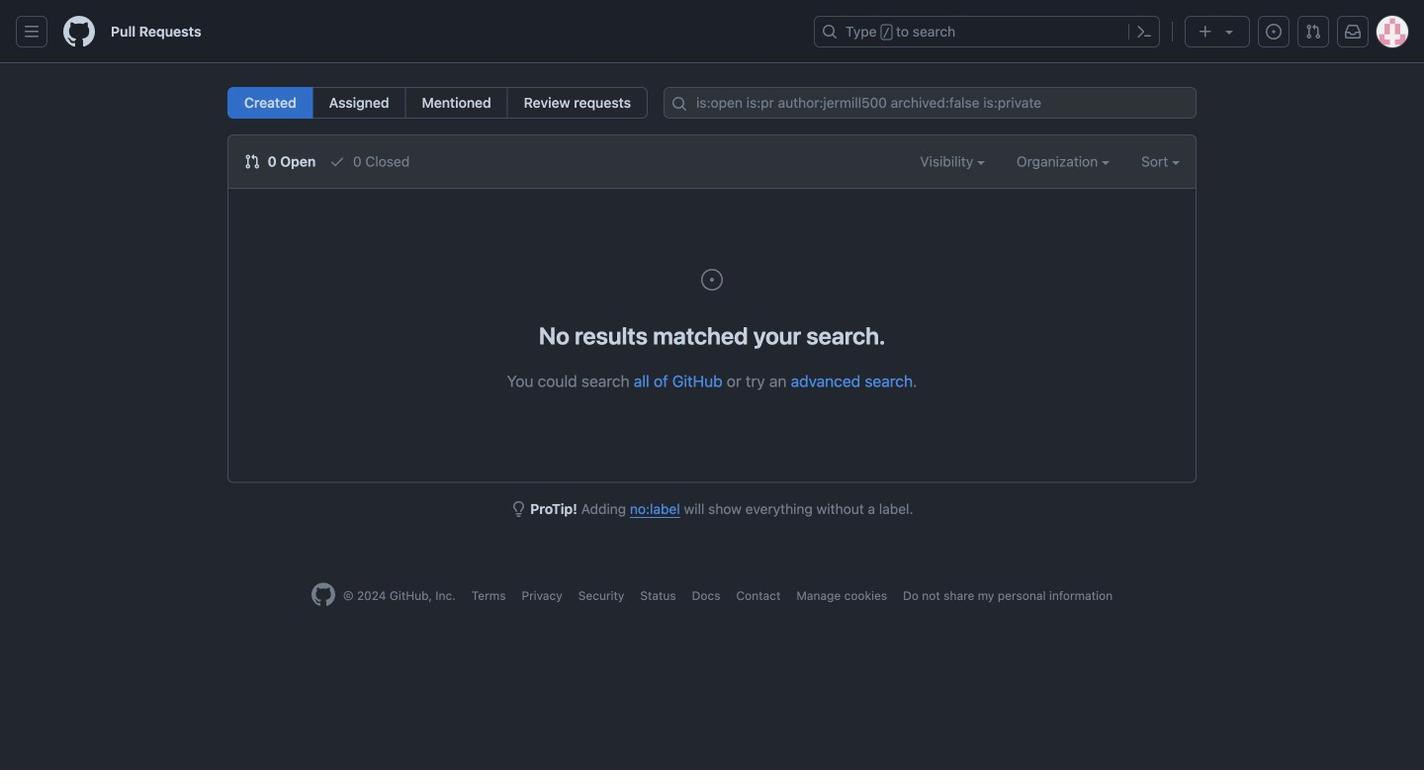 Task type: vqa. For each thing, say whether or not it's contained in the screenshot.
plus icon
yes



Task type: describe. For each thing, give the bounding box(es) containing it.
1 vertical spatial git pull request image
[[244, 154, 260, 170]]

notifications image
[[1346, 24, 1362, 40]]

1 vertical spatial issue opened image
[[701, 268, 724, 292]]

light bulb image
[[511, 502, 527, 518]]

plus image
[[1198, 24, 1214, 40]]

homepage image
[[312, 583, 335, 607]]

0 vertical spatial issue opened image
[[1267, 24, 1282, 40]]

Issues search field
[[664, 87, 1197, 119]]

triangle down image
[[1222, 24, 1238, 40]]



Task type: locate. For each thing, give the bounding box(es) containing it.
homepage image
[[63, 16, 95, 47]]

git pull request image left check icon
[[244, 154, 260, 170]]

git pull request image left notifications icon
[[1306, 24, 1322, 40]]

command palette image
[[1137, 24, 1153, 40]]

pull requests element
[[228, 87, 648, 119]]

0 horizontal spatial issue opened image
[[701, 268, 724, 292]]

1 horizontal spatial issue opened image
[[1267, 24, 1282, 40]]

0 vertical spatial git pull request image
[[1306, 24, 1322, 40]]

git pull request image
[[1306, 24, 1322, 40], [244, 154, 260, 170]]

1 horizontal spatial git pull request image
[[1306, 24, 1322, 40]]

check image
[[330, 154, 346, 170]]

search image
[[672, 96, 688, 112]]

0 horizontal spatial git pull request image
[[244, 154, 260, 170]]

Search all issues text field
[[664, 87, 1197, 119]]

issue opened image
[[1267, 24, 1282, 40], [701, 268, 724, 292]]



